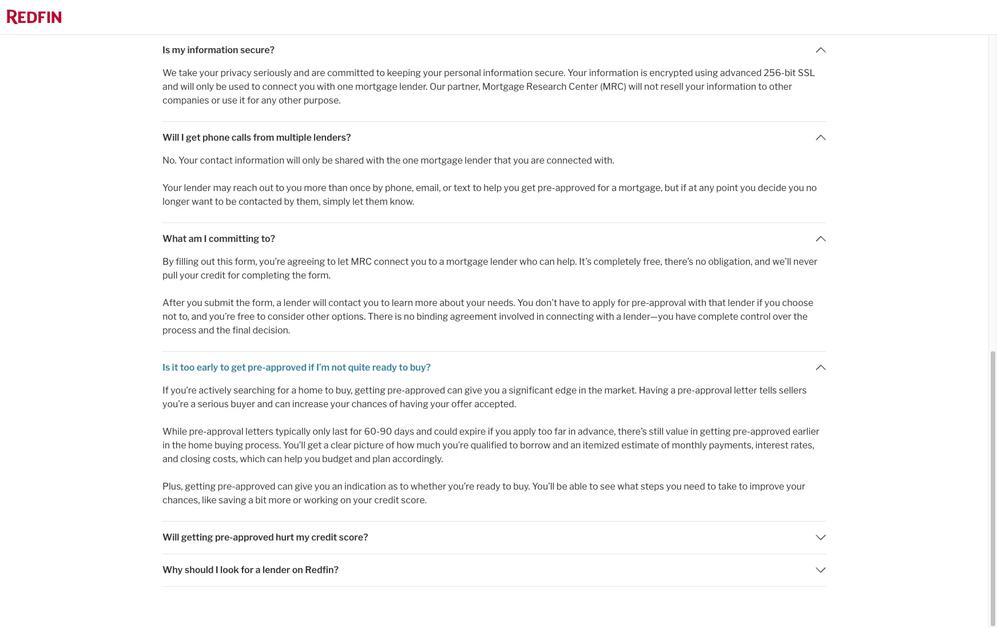 Task type: vqa. For each thing, say whether or not it's contained in the screenshot.
You'll hear from a local agent in about 16 minutes
no



Task type: describe. For each thing, give the bounding box(es) containing it.
having
[[400, 399, 429, 410]]

one inside we take your privacy seriously and are committed to keeping your personal information secure. your information is encrypted using advanced 256-bit ssl and will only be used to connect you with one mortgage lender. our partner, mortgage research center (mrc) will not resell your information to other companies or use it for any other purpose.
[[337, 81, 354, 92]]

your right having
[[431, 399, 450, 410]]

payments,
[[710, 440, 754, 451]]

approved left i'm on the left bottom
[[266, 362, 307, 373]]

there
[[368, 311, 393, 322]]

is my information secure?
[[163, 44, 275, 55]]

to left improve
[[739, 481, 748, 492]]

to up the there
[[381, 297, 390, 308]]

last
[[333, 426, 348, 437]]

to inside while pre-approval letters typically only last for 60-90 days and could expire if you apply too far in advance, there's still value in getting pre-approved earlier in the home buying process. you'll get a clear picture of how much you're qualified to borrow and an itemized estimate of monthly payments, interest rates, and closing costs, which can help you budget and plan accordingly.
[[510, 440, 519, 451]]

out inside by filling out this form, you're agreeing to let mrc connect you to a mortgage lender who can help. it's completely free, there's no obligation, and we'll never pull your credit for completing the form.
[[201, 256, 215, 267]]

but
[[665, 182, 680, 193]]

if inside your lender may reach out to you more than once by phone, email, or text to help you get pre-approved for a mortgage, but if at any point you decide you no longer want to be contacted by them, simply let them know.
[[681, 182, 687, 193]]

let inside by filling out this form, you're agreeing to let mrc connect you to a mortgage lender who can help. it's completely free, there's no obligation, and we'll never pull your credit for completing the form.
[[338, 256, 349, 267]]

too inside while pre-approval letters typically only last for 60-90 days and could expire if you apply too far in advance, there's still value in getting pre-approved earlier in the home buying process. you'll get a clear picture of how much you're qualified to borrow and an itemized estimate of monthly payments, interest rates, and closing costs, which can help you budget and plan accordingly.
[[538, 426, 553, 437]]

the up phone,
[[387, 155, 401, 166]]

searching
[[234, 385, 275, 396]]

0 vertical spatial have
[[560, 297, 580, 308]]

whether
[[411, 481, 447, 492]]

completely
[[594, 256, 642, 267]]

for inside while pre-approval letters typically only last for 60-90 days and could expire if you apply too far in advance, there's still value in getting pre-approved earlier in the home buying process. you'll get a clear picture of how much you're qualified to borrow and an itemized estimate of monthly payments, interest rates, and closing costs, which can help you budget and plan accordingly.
[[350, 426, 362, 437]]

lender inside by filling out this form, you're agreeing to let mrc connect you to a mortgage lender who can help. it's completely free, there's no obligation, and we'll never pull your credit for completing the form.
[[491, 256, 518, 267]]

and down picture
[[355, 454, 371, 465]]

chances
[[352, 399, 387, 410]]

free
[[237, 311, 255, 322]]

a right having
[[671, 385, 676, 396]]

a up 'consider' at the left of the page
[[277, 297, 282, 308]]

clear
[[331, 440, 352, 451]]

final decision.
[[233, 325, 290, 336]]

lender—you
[[624, 311, 674, 322]]

i'm
[[317, 362, 330, 373]]

1 horizontal spatial are
[[531, 155, 545, 166]]

with right connecting on the right
[[596, 311, 615, 322]]

you down will i get phone calls from multiple lenders? "dropdown button"
[[514, 155, 529, 166]]

connecting
[[546, 311, 595, 322]]

information up (mrc) at right top
[[590, 67, 639, 78]]

lenders?
[[314, 132, 351, 143]]

you up to,
[[187, 297, 203, 308]]

that inside after you submit the form, a lender will contact you to learn more about your needs. you don't have to apply for pre-approval with that lender if you choose not to, and you're free to consider other options. there is no binding agreement involved in connecting with a lender—you have complete control over the process and the final decision.
[[709, 297, 727, 308]]

edge
[[556, 385, 577, 396]]

and inside if you're actively searching for a home to buy, getting pre-approved can give you a significant edge in the market. having a pre-approval letter tells sellers you're a serious buyer and can increase your chances of having your offer accepted.
[[257, 399, 273, 410]]

to down 256-
[[759, 81, 768, 92]]

center
[[569, 81, 599, 92]]

be inside plus, getting pre-approved can give you an indication as to whether you're ready to buy. you'll be able to see what steps you need to take to improve your chances, like saving a bit more or working on your credit score.
[[557, 481, 568, 492]]

apply inside while pre-approval letters typically only last for 60-90 days and could expire if you apply too far in advance, there's still value in getting pre-approved earlier in the home buying process. you'll get a clear picture of how much you're qualified to borrow and an itemized estimate of monthly payments, interest rates, and closing costs, which can help you budget and plan accordingly.
[[513, 426, 537, 437]]

will getting pre-approved hurt my credit score?
[[163, 532, 368, 543]]

to right used
[[252, 81, 261, 92]]

who
[[520, 256, 538, 267]]

control
[[741, 311, 771, 322]]

approval inside after you submit the form, a lender will contact you to learn more about your needs. you don't have to apply for pre-approval with that lender if you choose not to, and you're free to consider other options. there is no binding agreement involved in connecting with a lender—you have complete control over the process and the final decision.
[[650, 297, 687, 308]]

pre- right having
[[678, 385, 696, 396]]

to left see
[[590, 481, 599, 492]]

your inside we take your privacy seriously and are committed to keeping your personal information secure. your information is encrypted using advanced 256-bit ssl and will only be used to connect you with one mortgage lender. our partner, mortgage research center (mrc) will not resell your information to other companies or use it for any other purpose.
[[568, 67, 588, 78]]

more inside plus, getting pre-approved can give you an indication as to whether you're ready to buy. you'll be able to see what steps you need to take to improve your chances, like saving a bit more or working on your credit score.
[[269, 495, 291, 506]]

to up binding
[[429, 256, 438, 267]]

approval inside while pre-approval letters typically only last for 60-90 days and could expire if you apply too far in advance, there's still value in getting pre-approved earlier in the home buying process. you'll get a clear picture of how much you're qualified to borrow and an itemized estimate of monthly payments, interest rates, and closing costs, which can help you budget and plan accordingly.
[[207, 426, 244, 437]]

will inside after you submit the form, a lender will contact you to learn more about your needs. you don't have to apply for pre-approval with that lender if you choose not to, and you're free to consider other options. there is no binding agreement involved in connecting with a lender—you have complete control over the process and the final decision.
[[313, 297, 327, 308]]

your down is my information secure?
[[200, 67, 219, 78]]

lender down will i get phone calls from multiple lenders? "dropdown button"
[[465, 155, 492, 166]]

i for should
[[216, 565, 219, 576]]

you right point
[[741, 182, 756, 193]]

committing
[[209, 233, 260, 244]]

or inside your lender may reach out to you more than once by phone, email, or text to help you get pre-approved for a mortgage, but if at any point you decide you no longer want to be contacted by them, simply let them know.
[[443, 182, 452, 193]]

is inside we take your privacy seriously and are committed to keeping your personal information secure. your information is encrypted using advanced 256-bit ssl and will only be used to connect you with one mortgage lender. our partner, mortgage research center (mrc) will not resell your information to other companies or use it for any other purpose.
[[641, 67, 648, 78]]

to right the early
[[220, 362, 229, 373]]

lender.
[[400, 81, 428, 92]]

shared
[[335, 155, 364, 166]]

get inside "dropdown button"
[[186, 132, 201, 143]]

am
[[189, 233, 202, 244]]

to inside if you're actively searching for a home to buy, getting pre-approved can give you a significant edge in the market. having a pre-approval letter tells sellers you're a serious buyer and can increase your chances of having your offer accepted.
[[325, 385, 334, 396]]

early
[[197, 362, 218, 373]]

offer accepted.
[[452, 399, 517, 410]]

no. your contact information will only be shared with the one mortgage lender that you are connected with.
[[163, 155, 615, 166]]

connected with.
[[547, 155, 615, 166]]

not inside we take your privacy seriously and are committed to keeping your personal information secure. your information is encrypted using advanced 256-bit ssl and will only be used to connect you with one mortgage lender. our partner, mortgage research center (mrc) will not resell your information to other companies or use it for any other purpose.
[[645, 81, 659, 92]]

take inside we take your privacy seriously and are committed to keeping your personal information secure. your information is encrypted using advanced 256-bit ssl and will only be used to connect you with one mortgage lender. our partner, mortgage research center (mrc) will not resell your information to other companies or use it for any other purpose.
[[179, 67, 198, 78]]

approved inside plus, getting pre-approved can give you an indication as to whether you're ready to buy. you'll be able to see what steps you need to take to improve your chances, like saving a bit more or working on your credit score.
[[236, 481, 276, 492]]

free,
[[644, 256, 663, 267]]

secure?
[[240, 44, 275, 55]]

and left closing
[[163, 454, 178, 465]]

you left budget
[[305, 454, 320, 465]]

you're inside while pre-approval letters typically only last for 60-90 days and could expire if you apply too far in advance, there's still value in getting pre-approved earlier in the home buying process. you'll get a clear picture of how much you're qualified to borrow and an itemized estimate of monthly payments, interest rates, and closing costs, which can help you budget and plan accordingly.
[[443, 440, 469, 451]]

will up companies
[[180, 81, 194, 92]]

be inside we take your privacy seriously and are committed to keeping your personal information secure. your information is encrypted using advanced 256-bit ssl and will only be used to connect you with one mortgage lender. our partner, mortgage research center (mrc) will not resell your information to other companies or use it for any other purpose.
[[216, 81, 227, 92]]

learn
[[392, 297, 413, 308]]

to right "text"
[[473, 182, 482, 193]]

will i get phone calls from multiple lenders? button
[[163, 122, 827, 154]]

to up contacted
[[276, 182, 285, 193]]

costs,
[[213, 454, 238, 465]]

completing
[[242, 270, 290, 281]]

we'll
[[773, 256, 792, 267]]

you up qualified
[[496, 426, 512, 437]]

i inside "dropdown button"
[[181, 132, 184, 143]]

you left need
[[667, 481, 682, 492]]

1 vertical spatial mortgage
[[421, 155, 463, 166]]

complete
[[699, 311, 739, 322]]

credit score.
[[375, 495, 427, 506]]

1 horizontal spatial have
[[676, 311, 697, 322]]

is it too early to get pre-approved if i'm not quite ready to buy?
[[163, 362, 431, 373]]

your down the buy, at the left bottom
[[331, 399, 350, 410]]

still
[[649, 426, 664, 437]]

other inside after you submit the form, a lender will contact you to learn more about your needs. you don't have to apply for pre-approval with that lender if you choose not to, and you're free to consider other options. there is no binding agreement involved in connecting with a lender—you have complete control over the process and the final decision.
[[307, 311, 330, 322]]

will right (mrc) at right top
[[629, 81, 643, 92]]

0 horizontal spatial by
[[284, 196, 295, 207]]

of down 90
[[386, 440, 395, 451]]

the down the choose
[[794, 311, 808, 322]]

you up the there
[[364, 297, 379, 308]]

your down 'indication'
[[353, 495, 373, 506]]

at
[[689, 182, 698, 193]]

a inside your lender may reach out to you more than once by phone, email, or text to help you get pre-approved for a mortgage, but if at any point you decide you no longer want to be contacted by them, simply let them know.
[[612, 182, 617, 193]]

a inside while pre-approval letters typically only last for 60-90 days and could expire if you apply too far in advance, there's still value in getting pre-approved earlier in the home buying process. you'll get a clear picture of how much you're qualified to borrow and an itemized estimate of monthly payments, interest rates, and closing costs, which can help you budget and plan accordingly.
[[324, 440, 329, 451]]

you right "text"
[[504, 182, 520, 193]]

information down will i get phone calls from multiple lenders?
[[235, 155, 285, 166]]

of inside if you're actively searching for a home to buy, getting pre-approved can give you a significant edge in the market. having a pre-approval letter tells sellers you're a serious buyer and can increase your chances of having your offer accepted.
[[389, 399, 398, 410]]

getting inside while pre-approval letters typically only last for 60-90 days and could expire if you apply too far in advance, there's still value in getting pre-approved earlier in the home buying process. you'll get a clear picture of how much you're qualified to borrow and an itemized estimate of monthly payments, interest rates, and closing costs, which can help you budget and plan accordingly.
[[701, 426, 731, 437]]

in down while
[[163, 440, 170, 451]]

why
[[163, 565, 183, 576]]

your right improve
[[787, 481, 806, 492]]

form, for the
[[252, 297, 275, 308]]

pre- up look at bottom left
[[215, 532, 233, 543]]

to down may
[[215, 196, 224, 207]]

contact inside after you submit the form, a lender will contact you to learn more about your needs. you don't have to apply for pre-approval with that lender if you choose not to, and you're free to consider other options. there is no binding agreement involved in connecting with a lender—you have complete control over the process and the final decision.
[[329, 297, 362, 308]]

will getting pre-approved hurt my credit score? button
[[163, 522, 827, 554]]

using
[[696, 67, 719, 78]]

you up over
[[765, 297, 781, 308]]

itemized
[[583, 440, 620, 451]]

lender up 'consider' at the left of the page
[[284, 297, 311, 308]]

in inside if you're actively searching for a home to buy, getting pre-approved can give you a significant edge in the market. having a pre-approval letter tells sellers you're a serious buyer and can increase your chances of having your offer accepted.
[[579, 385, 587, 396]]

give inside plus, getting pre-approved can give you an indication as to whether you're ready to buy. you'll be able to see what steps you need to take to improve your chances, like saving a bit more or working on your credit score.
[[295, 481, 313, 492]]

far
[[555, 426, 567, 437]]

days
[[395, 426, 415, 437]]

the inside while pre-approval letters typically only last for 60-90 days and could expire if you apply too far in advance, there's still value in getting pre-approved earlier in the home buying process. you'll get a clear picture of how much you're qualified to borrow and an itemized estimate of monthly payments, interest rates, and closing costs, which can help you budget and plan accordingly.
[[172, 440, 186, 451]]

and right process
[[199, 325, 214, 336]]

you inside by filling out this form, you're agreeing to let mrc connect you to a mortgage lender who can help. it's completely free, there's no obligation, and we'll never pull your credit for completing the form.
[[411, 256, 427, 267]]

look
[[220, 565, 239, 576]]

getting inside dropdown button
[[181, 532, 213, 543]]

estimate
[[622, 440, 660, 451]]

get inside while pre-approval letters typically only last for 60-90 days and could expire if you apply too far in advance, there's still value in getting pre-approved earlier in the home buying process. you'll get a clear picture of how much you're qualified to borrow and an itemized estimate of monthly payments, interest rates, and closing costs, which can help you budget and plan accordingly.
[[308, 440, 322, 451]]

you're right "if"
[[171, 385, 197, 396]]

and up much
[[417, 426, 432, 437]]

your up our
[[423, 67, 443, 78]]

the inside if you're actively searching for a home to buy, getting pre-approved can give you a significant edge in the market. having a pre-approval letter tells sellers you're a serious buyer and can increase your chances of having your offer accepted.
[[589, 385, 603, 396]]

for inside dropdown button
[[241, 565, 254, 576]]

to left buy?
[[399, 362, 408, 373]]

redfin?
[[305, 565, 339, 576]]

having
[[639, 385, 669, 396]]

don't
[[536, 297, 558, 308]]

and right to,
[[191, 311, 207, 322]]

(mrc)
[[601, 81, 627, 92]]

to left keeping
[[376, 67, 385, 78]]

approved left 'hurt'
[[233, 532, 274, 543]]

if inside after you submit the form, a lender will contact you to learn more about your needs. you don't have to apply for pre-approval with that lender if you choose not to, and you're free to consider other options. there is no binding agreement involved in connecting with a lender—you have complete control over the process and the final decision.
[[758, 297, 763, 308]]

phone
[[203, 132, 230, 143]]

the down submit
[[216, 325, 231, 336]]

to right 'as'
[[400, 481, 409, 492]]

in right far
[[569, 426, 576, 437]]

only inside we take your privacy seriously and are committed to keeping your personal information secure. your information is encrypted using advanced 256-bit ssl and will only be used to connect you with one mortgage lender. our partner, mortgage research center (mrc) will not resell your information to other companies or use it for any other purpose.
[[196, 81, 214, 92]]

partner,
[[448, 81, 481, 92]]

are inside we take your privacy seriously and are committed to keeping your personal information secure. your information is encrypted using advanced 256-bit ssl and will only be used to connect you with one mortgage lender. our partner, mortgage research center (mrc) will not resell your information to other companies or use it for any other purpose.
[[312, 67, 325, 78]]

with up complete
[[689, 297, 707, 308]]

over
[[773, 311, 792, 322]]

your inside after you submit the form, a lender will contact you to learn more about your needs. you don't have to apply for pre-approval with that lender if you choose not to, and you're free to consider other options. there is no binding agreement involved in connecting with a lender—you have complete control over the process and the final decision.
[[467, 297, 486, 308]]

is it too early to get pre-approved if i'm not quite ready to buy? button
[[163, 352, 827, 384]]

about
[[440, 297, 465, 308]]

it inside dropdown button
[[172, 362, 178, 373]]

monthly
[[672, 440, 708, 451]]

too inside the is it too early to get pre-approved if i'm not quite ready to buy? dropdown button
[[180, 362, 195, 373]]

and down far
[[553, 440, 569, 451]]

actively
[[199, 385, 232, 396]]

my inside the will getting pre-approved hurt my credit score? dropdown button
[[296, 532, 310, 543]]

form, for this
[[235, 256, 257, 267]]

the up free
[[236, 297, 250, 308]]

may
[[213, 182, 231, 193]]

filling
[[176, 256, 199, 267]]

score?
[[339, 532, 368, 543]]

to left 'buy.'
[[503, 481, 512, 492]]

pre- inside after you submit the form, a lender will contact you to learn more about your needs. you don't have to apply for pre-approval with that lender if you choose not to, and you're free to consider other options. there is no binding agreement involved in connecting with a lender—you have complete control over the process and the final decision.
[[632, 297, 650, 308]]

be left the shared
[[322, 155, 333, 166]]

my inside 'is my information secure?' dropdown button
[[172, 44, 186, 55]]

you
[[518, 297, 534, 308]]

be inside your lender may reach out to you more than once by phone, email, or text to help you get pre-approved for a mortgage, but if at any point you decide you no longer want to be contacted by them, simply let them know.
[[226, 196, 237, 207]]

0 horizontal spatial contact
[[200, 155, 233, 166]]

no inside after you submit the form, a lender will contact you to learn more about your needs. you don't have to apply for pre-approval with that lender if you choose not to, and you're free to consider other options. there is no binding agreement involved in connecting with a lender—you have complete control over the process and the final decision.
[[404, 311, 415, 322]]

only for letters
[[313, 426, 331, 437]]

pre- inside plus, getting pre-approved can give you an indication as to whether you're ready to buy. you'll be able to see what steps you need to take to improve your chances, like saving a bit more or working on your credit score.
[[218, 481, 236, 492]]

process
[[163, 325, 197, 336]]

1 vertical spatial your
[[179, 155, 198, 166]]

with inside we take your privacy seriously and are committed to keeping your personal information secure. your information is encrypted using advanced 256-bit ssl and will only be used to connect you with one mortgage lender. our partner, mortgage research center (mrc) will not resell your information to other companies or use it for any other purpose.
[[317, 81, 335, 92]]

plus,
[[163, 481, 183, 492]]

in up monthly at bottom right
[[691, 426, 699, 437]]

sellers
[[780, 385, 808, 396]]

256-
[[764, 67, 785, 78]]

you inside we take your privacy seriously and are committed to keeping your personal information secure. your information is encrypted using advanced 256-bit ssl and will only be used to connect you with one mortgage lender. our partner, mortgage research center (mrc) will not resell your information to other companies or use it for any other purpose.
[[299, 81, 315, 92]]

pre- inside your lender may reach out to you more than once by phone, email, or text to help you get pre-approved for a mortgage, but if at any point you decide you no longer want to be contacted by them, simply let them know.
[[538, 182, 556, 193]]

get inside dropdown button
[[231, 362, 246, 373]]

we take your privacy seriously and are committed to keeping your personal information secure. your information is encrypted using advanced 256-bit ssl and will only be used to connect you with one mortgage lender. our partner, mortgage research center (mrc) will not resell your information to other companies or use it for any other purpose.
[[163, 67, 816, 106]]

expire
[[460, 426, 486, 437]]

involved
[[499, 311, 535, 322]]

to up connecting on the right
[[582, 297, 591, 308]]

you up working
[[315, 481, 330, 492]]

it inside we take your privacy seriously and are committed to keeping your personal information secure. your information is encrypted using advanced 256-bit ssl and will only be used to connect you with one mortgage lender. our partner, mortgage research center (mrc) will not resell your information to other companies or use it for any other purpose.
[[240, 95, 245, 106]]

help inside your lender may reach out to you more than once by phone, email, or text to help you get pre-approved for a mortgage, but if at any point you decide you no longer want to be contacted by them, simply let them know.
[[484, 182, 502, 193]]

as
[[388, 481, 398, 492]]

personal
[[444, 67, 482, 78]]

improve
[[750, 481, 785, 492]]

will down multiple
[[287, 155, 301, 166]]

to up final decision.
[[257, 311, 266, 322]]

and up other purpose. at the left of the page
[[294, 67, 310, 78]]

you up them,
[[287, 182, 302, 193]]

credit inside by filling out this form, you're agreeing to let mrc connect you to a mortgage lender who can help. it's completely free, there's no obligation, and we'll never pull your credit for completing the form.
[[201, 270, 226, 281]]

you inside if you're actively searching for a home to buy, getting pre-approved can give you a significant edge in the market. having a pre-approval letter tells sellers you're a serious buyer and can increase your chances of having your offer accepted.
[[485, 385, 500, 396]]

mortgage
[[483, 81, 525, 92]]

approval inside if you're actively searching for a home to buy, getting pre-approved can give you a significant edge in the market. having a pre-approval letter tells sellers you're a serious buyer and can increase your chances of having your offer accepted.
[[696, 385, 733, 396]]

pre- up searching
[[248, 362, 266, 373]]

pre- up payments,
[[733, 426, 751, 437]]

what am i committing to?
[[163, 233, 275, 244]]

1 vertical spatial one
[[403, 155, 419, 166]]

while pre-approval letters typically only last for 60-90 days and could expire if you apply too far in advance, there's still value in getting pre-approved earlier in the home buying process. you'll get a clear picture of how much you're qualified to borrow and an itemized estimate of monthly payments, interest rates, and closing costs, which can help you budget and plan accordingly.
[[163, 426, 820, 465]]



Task type: locate. For each thing, give the bounding box(es) containing it.
approved inside your lender may reach out to you more than once by phone, email, or text to help you get pre-approved for a mortgage, but if at any point you decide you no longer want to be contacted by them, simply let them know.
[[556, 182, 596, 193]]

with up other purpose. at the left of the page
[[317, 81, 335, 92]]

agreement
[[450, 311, 498, 322]]

1 vertical spatial home
[[188, 440, 213, 451]]

1 vertical spatial by
[[284, 196, 295, 207]]

a up the about
[[440, 256, 445, 267]]

get
[[186, 132, 201, 143], [522, 182, 536, 193], [231, 362, 246, 373], [308, 440, 322, 451]]

1 horizontal spatial that
[[709, 297, 727, 308]]

after you submit the form, a lender will contact you to learn more about your needs. you don't have to apply for pre-approval with that lender if you choose not to, and you're free to consider other options. there is no binding agreement involved in connecting with a lender—you have complete control over the process and the final decision.
[[163, 297, 814, 336]]

lender up control
[[728, 297, 756, 308]]

mortgage inside by filling out this form, you're agreeing to let mrc connect you to a mortgage lender who can help. it's completely free, there's no obligation, and we'll never pull your credit for completing the form.
[[447, 256, 489, 267]]

that
[[494, 155, 512, 166], [709, 297, 727, 308]]

contacted
[[239, 196, 282, 207]]

for inside your lender may reach out to you more than once by phone, email, or text to help you get pre-approved for a mortgage, but if at any point you decide you no longer want to be contacted by them, simply let them know.
[[598, 182, 610, 193]]

0 horizontal spatial out
[[201, 256, 215, 267]]

getting up 'chances'
[[355, 385, 386, 396]]

0 horizontal spatial other
[[307, 311, 330, 322]]

0 horizontal spatial there's
[[618, 426, 647, 437]]

a left clear
[[324, 440, 329, 451]]

want
[[192, 196, 213, 207]]

or left "use"
[[211, 95, 220, 106]]

1 horizontal spatial connect
[[374, 256, 409, 267]]

1 horizontal spatial by
[[373, 182, 383, 193]]

you right decide
[[789, 182, 805, 193]]

why should i look for a lender on redfin?
[[163, 565, 339, 576]]

is inside dropdown button
[[163, 362, 170, 373]]

you'll inside plus, getting pre-approved can give you an indication as to whether you're ready to buy. you'll be able to see what steps you need to take to improve your chances, like saving a bit more or working on your credit score.
[[533, 481, 555, 492]]

0 horizontal spatial give
[[295, 481, 313, 492]]

1 horizontal spatial an
[[571, 440, 581, 451]]

only down multiple
[[302, 155, 320, 166]]

1 vertical spatial an
[[332, 481, 343, 492]]

is for is it too early to get pre-approved if i'm not quite ready to buy?
[[163, 362, 170, 373]]

0 horizontal spatial my
[[172, 44, 186, 55]]

or inside plus, getting pre-approved can give you an indication as to whether you're ready to buy. you'll be able to see what steps you need to take to improve your chances, like saving a bit more or working on your credit score.
[[293, 495, 302, 506]]

i right am
[[204, 233, 207, 244]]

ready inside dropdown button
[[373, 362, 397, 373]]

mortgage inside we take your privacy seriously and are committed to keeping your personal information secure. your information is encrypted using advanced 256-bit ssl and will only be used to connect you with one mortgage lender. our partner, mortgage research center (mrc) will not resell your information to other companies or use it for any other purpose.
[[356, 81, 398, 92]]

2 vertical spatial no
[[404, 311, 415, 322]]

your up center
[[568, 67, 588, 78]]

1 vertical spatial it
[[172, 362, 178, 373]]

mortgage,
[[619, 182, 663, 193]]

a left lender—you
[[617, 311, 622, 322]]

lender inside dropdown button
[[263, 565, 291, 576]]

a up increase
[[292, 385, 297, 396]]

1 vertical spatial ready
[[477, 481, 501, 492]]

i inside dropdown button
[[216, 565, 219, 576]]

while
[[163, 426, 187, 437]]

you'll right 'buy.'
[[533, 481, 555, 492]]

1 horizontal spatial home
[[299, 385, 323, 396]]

getting up the should
[[181, 532, 213, 543]]

1 horizontal spatial more
[[304, 182, 327, 193]]

you're inside plus, getting pre-approved can give you an indication as to whether you're ready to buy. you'll be able to see what steps you need to take to improve your chances, like saving a bit more or working on your credit score.
[[449, 481, 475, 492]]

letter
[[735, 385, 758, 396]]

for inside we take your privacy seriously and are committed to keeping your personal information secure. your information is encrypted using advanced 256-bit ssl and will only be used to connect you with one mortgage lender. our partner, mortgage research center (mrc) will not resell your information to other companies or use it for any other purpose.
[[247, 95, 260, 106]]

2 will from the top
[[163, 532, 179, 543]]

committed
[[327, 67, 374, 78]]

0 vertical spatial is
[[641, 67, 648, 78]]

approved up 'saving'
[[236, 481, 276, 492]]

be up "use"
[[216, 81, 227, 92]]

1 vertical spatial approval
[[696, 385, 733, 396]]

are left connected with.
[[531, 155, 545, 166]]

1 horizontal spatial give
[[465, 385, 483, 396]]

submit
[[205, 297, 234, 308]]

0 vertical spatial too
[[180, 362, 195, 373]]

approved inside if you're actively searching for a home to buy, getting pre-approved can give you a significant edge in the market. having a pre-approval letter tells sellers you're a serious buyer and can increase your chances of having your offer accepted.
[[405, 385, 446, 396]]

too
[[180, 362, 195, 373], [538, 426, 553, 437]]

0 horizontal spatial take
[[179, 67, 198, 78]]

able
[[570, 481, 588, 492]]

your right no.
[[179, 155, 198, 166]]

will up no.
[[163, 132, 179, 143]]

0 horizontal spatial connect
[[263, 81, 298, 92]]

you're inside after you submit the form, a lender will contact you to learn more about your needs. you don't have to apply for pre-approval with that lender if you choose not to, and you're free to consider other options. there is no binding agreement involved in connecting with a lender—you have complete control over the process and the final decision.
[[209, 311, 235, 322]]

is left encrypted
[[641, 67, 648, 78]]

only inside while pre-approval letters typically only last for 60-90 days and could expire if you apply too far in advance, there's still value in getting pre-approved earlier in the home buying process. you'll get a clear picture of how much you're qualified to borrow and an itemized estimate of monthly payments, interest rates, and closing costs, which can help you budget and plan accordingly.
[[313, 426, 331, 437]]

1 horizontal spatial approval
[[650, 297, 687, 308]]

privacy
[[221, 67, 252, 78]]

you're up 'completing'
[[259, 256, 286, 267]]

in right edge
[[579, 385, 587, 396]]

lender
[[465, 155, 492, 166], [184, 182, 211, 193], [491, 256, 518, 267], [284, 297, 311, 308], [728, 297, 756, 308], [263, 565, 291, 576]]

0 horizontal spatial apply
[[513, 426, 537, 437]]

0 vertical spatial only
[[196, 81, 214, 92]]

0 horizontal spatial any
[[262, 95, 277, 106]]

buying
[[215, 440, 243, 451]]

is inside dropdown button
[[163, 44, 170, 55]]

significant
[[509, 385, 554, 396]]

help right "text"
[[484, 182, 502, 193]]

1 vertical spatial connect
[[374, 256, 409, 267]]

form, inside after you submit the form, a lender will contact you to learn more about your needs. you don't have to apply for pre-approval with that lender if you choose not to, and you're free to consider other options. there is no binding agreement involved in connecting with a lender—you have complete control over the process and the final decision.
[[252, 297, 275, 308]]

take right need
[[719, 481, 737, 492]]

1 horizontal spatial it
[[240, 95, 245, 106]]

on inside plus, getting pre-approved can give you an indication as to whether you're ready to buy. you'll be able to see what steps you need to take to improve your chances, like saving a bit more or working on your credit score.
[[341, 495, 351, 506]]

you're down could
[[443, 440, 469, 451]]

and down searching
[[257, 399, 273, 410]]

0 horizontal spatial it
[[172, 362, 178, 373]]

0 vertical spatial is
[[163, 44, 170, 55]]

0 horizontal spatial not
[[163, 311, 177, 322]]

ready right quite
[[373, 362, 397, 373]]

credit down this in the left of the page
[[201, 270, 226, 281]]

0 vertical spatial are
[[312, 67, 325, 78]]

2 horizontal spatial no
[[807, 182, 818, 193]]

0 vertical spatial you'll
[[283, 440, 306, 451]]

encrypted
[[650, 67, 694, 78]]

you're inside by filling out this form, you're agreeing to let mrc connect you to a mortgage lender who can help. it's completely free, there's no obligation, and we'll never pull your credit for completing the form.
[[259, 256, 286, 267]]

information up "mortgage"
[[483, 67, 533, 78]]

1 vertical spatial help
[[284, 454, 303, 465]]

or left "text"
[[443, 182, 452, 193]]

to right need
[[708, 481, 717, 492]]

no inside your lender may reach out to you more than once by phone, email, or text to help you get pre-approved for a mortgage, but if at any point you decide you no longer want to be contacted by them, simply let them know.
[[807, 182, 818, 193]]

2 is from the top
[[163, 362, 170, 373]]

0 horizontal spatial an
[[332, 481, 343, 492]]

1 vertical spatial take
[[719, 481, 737, 492]]

for down connected with.
[[598, 182, 610, 193]]

1 vertical spatial no
[[696, 256, 707, 267]]

any inside your lender may reach out to you more than once by phone, email, or text to help you get pre-approved for a mortgage, but if at any point you decide you no longer want to be contacted by them, simply let them know.
[[700, 182, 715, 193]]

1 vertical spatial are
[[531, 155, 545, 166]]

0 vertical spatial take
[[179, 67, 198, 78]]

advanced
[[721, 67, 762, 78]]

1 will from the top
[[163, 132, 179, 143]]

you
[[299, 81, 315, 92], [514, 155, 529, 166], [287, 182, 302, 193], [504, 182, 520, 193], [741, 182, 756, 193], [789, 182, 805, 193], [411, 256, 427, 267], [187, 297, 203, 308], [364, 297, 379, 308], [765, 297, 781, 308], [485, 385, 500, 396], [496, 426, 512, 437], [305, 454, 320, 465], [315, 481, 330, 492], [667, 481, 682, 492]]

after
[[163, 297, 185, 308]]

1 vertical spatial there's
[[618, 426, 647, 437]]

approved inside while pre-approval letters typically only last for 60-90 days and could expire if you apply too far in advance, there's still value in getting pre-approved earlier in the home buying process. you'll get a clear picture of how much you're qualified to borrow and an itemized estimate of monthly payments, interest rates, and closing costs, which can help you budget and plan accordingly.
[[751, 426, 791, 437]]

there's inside by filling out this form, you're agreeing to let mrc connect you to a mortgage lender who can help. it's completely free, there's no obligation, and we'll never pull your credit for completing the form.
[[665, 256, 694, 267]]

is inside after you submit the form, a lender will contact you to learn more about your needs. you don't have to apply for pre-approval with that lender if you choose not to, and you're free to consider other options. there is no binding agreement involved in connecting with a lender—you have complete control over the process and the final decision.
[[395, 311, 402, 322]]

lender up want
[[184, 182, 211, 193]]

home up increase
[[299, 385, 323, 396]]

approved up interest on the bottom
[[751, 426, 791, 437]]

for inside by filling out this form, you're agreeing to let mrc connect you to a mortgage lender who can help. it's completely free, there's no obligation, and we'll never pull your credit for completing the form.
[[228, 270, 240, 281]]

than
[[329, 182, 348, 193]]

by
[[163, 256, 174, 267]]

if inside dropdown button
[[309, 362, 315, 373]]

you're
[[259, 256, 286, 267], [209, 311, 235, 322], [171, 385, 197, 396], [163, 399, 189, 410], [443, 440, 469, 451], [449, 481, 475, 492]]

0 vertical spatial not
[[645, 81, 659, 92]]

if
[[681, 182, 687, 193], [758, 297, 763, 308], [309, 362, 315, 373], [488, 426, 494, 437]]

information down advanced
[[707, 81, 757, 92]]

will
[[163, 132, 179, 143], [163, 532, 179, 543]]

your inside your lender may reach out to you more than once by phone, email, or text to help you get pre-approved for a mortgage, but if at any point you decide you no longer want to be contacted by them, simply let them know.
[[163, 182, 182, 193]]

for inside if you're actively searching for a home to buy, getting pre-approved can give you a significant edge in the market. having a pre-approval letter tells sellers you're a serious buyer and can increase your chances of having your offer accepted.
[[277, 385, 290, 396]]

give inside if you're actively searching for a home to buy, getting pre-approved can give you a significant edge in the market. having a pre-approval letter tells sellers you're a serious buyer and can increase your chances of having your offer accepted.
[[465, 385, 483, 396]]

help inside while pre-approval letters typically only last for 60-90 days and could expire if you apply too far in advance, there's still value in getting pre-approved earlier in the home buying process. you'll get a clear picture of how much you're qualified to borrow and an itemized estimate of monthly payments, interest rates, and closing costs, which can help you budget and plan accordingly.
[[284, 454, 303, 465]]

1 horizontal spatial too
[[538, 426, 553, 437]]

1 horizontal spatial not
[[332, 362, 346, 373]]

1 vertical spatial any
[[700, 182, 715, 193]]

0 horizontal spatial help
[[284, 454, 303, 465]]

qualified
[[471, 440, 508, 451]]

or inside we take your privacy seriously and are committed to keeping your personal information secure. your information is encrypted using advanced 256-bit ssl and will only be used to connect you with one mortgage lender. our partner, mortgage research center (mrc) will not resell your information to other companies or use it for any other purpose.
[[211, 95, 220, 106]]

your inside by filling out this form, you're agreeing to let mrc connect you to a mortgage lender who can help. it's completely free, there's no obligation, and we'll never pull your credit for completing the form.
[[180, 270, 199, 281]]

1 vertical spatial on
[[292, 565, 303, 576]]

home inside while pre-approval letters typically only last for 60-90 days and could expire if you apply too far in advance, there's still value in getting pre-approved earlier in the home buying process. you'll get a clear picture of how much you're qualified to borrow and an itemized estimate of monthly payments, interest rates, and closing costs, which can help you budget and plan accordingly.
[[188, 440, 213, 451]]

1 vertical spatial apply
[[513, 426, 537, 437]]

to up the form.
[[327, 256, 336, 267]]

approved down connected with.
[[556, 182, 596, 193]]

can inside by filling out this form, you're agreeing to let mrc connect you to a mortgage lender who can help. it's completely free, there's no obligation, and we'll never pull your credit for completing the form.
[[540, 256, 555, 267]]

steps
[[641, 481, 665, 492]]

1 vertical spatial more
[[415, 297, 438, 308]]

not inside dropdown button
[[332, 362, 346, 373]]

process.
[[245, 440, 281, 451]]

0 vertical spatial by
[[373, 182, 383, 193]]

information inside dropdown button
[[187, 44, 238, 55]]

0 horizontal spatial no
[[404, 311, 415, 322]]

buy.
[[514, 481, 531, 492]]

from
[[253, 132, 274, 143]]

connect inside we take your privacy seriously and are committed to keeping your personal information secure. your information is encrypted using advanced 256-bit ssl and will only be used to connect you with one mortgage lender. our partner, mortgage research center (mrc) will not resell your information to other companies or use it for any other purpose.
[[263, 81, 298, 92]]

1 vertical spatial i
[[204, 233, 207, 244]]

on inside dropdown button
[[292, 565, 303, 576]]

budget
[[322, 454, 353, 465]]

a up offer accepted.
[[502, 385, 507, 396]]

typically
[[276, 426, 311, 437]]

for down is it too early to get pre-approved if i'm not quite ready to buy?
[[277, 385, 290, 396]]

contact down phone
[[200, 155, 233, 166]]

for inside after you submit the form, a lender will contact you to learn more about your needs. you don't have to apply for pre-approval with that lender if you choose not to, and you're free to consider other options. there is no binding agreement involved in connecting with a lender—you have complete control over the process and the final decision.
[[618, 297, 630, 308]]

you'll down the typically
[[283, 440, 306, 451]]

credit inside dropdown button
[[312, 532, 337, 543]]

text
[[454, 182, 471, 193]]

by left them,
[[284, 196, 295, 207]]

out inside your lender may reach out to you more than once by phone, email, or text to help you get pre-approved for a mortgage, but if at any point you decide you no longer want to be contacted by them, simply let them know.
[[259, 182, 274, 193]]

indication
[[345, 481, 386, 492]]

by right 'once'
[[373, 182, 383, 193]]

1 horizontal spatial apply
[[593, 297, 616, 308]]

hurt
[[276, 532, 294, 543]]

help.
[[557, 256, 578, 267]]

on left redfin?
[[292, 565, 303, 576]]

0 vertical spatial connect
[[263, 81, 298, 92]]

if inside while pre-approval letters typically only last for 60-90 days and could expire if you apply too far in advance, there's still value in getting pre-approved earlier in the home buying process. you'll get a clear picture of how much you're qualified to borrow and an itemized estimate of monthly payments, interest rates, and closing costs, which can help you budget and plan accordingly.
[[488, 426, 494, 437]]

increase
[[292, 399, 329, 410]]

there's
[[665, 256, 694, 267], [618, 426, 647, 437]]

is for is my information secure?
[[163, 44, 170, 55]]

0 vertical spatial contact
[[200, 155, 233, 166]]

1 vertical spatial contact
[[329, 297, 362, 308]]

0 horizontal spatial i
[[181, 132, 184, 143]]

other inside we take your privacy seriously and are committed to keeping your personal information secure. your information is encrypted using advanced 256-bit ssl and will only be used to connect you with one mortgage lender. our partner, mortgage research center (mrc) will not resell your information to other companies or use it for any other purpose.
[[770, 81, 793, 92]]

i for am
[[204, 233, 207, 244]]

buy?
[[410, 362, 431, 373]]

0 vertical spatial approval
[[650, 297, 687, 308]]

a right look at bottom left
[[256, 565, 261, 576]]

1 horizontal spatial help
[[484, 182, 502, 193]]

ready inside plus, getting pre-approved can give you an indication as to whether you're ready to buy. you'll be able to see what steps you need to take to improve your chances, like saving a bit more or working on your credit score.
[[477, 481, 501, 492]]

1 vertical spatial will
[[163, 532, 179, 543]]

needs.
[[488, 297, 516, 308]]

email,
[[416, 182, 441, 193]]

home inside if you're actively searching for a home to buy, getting pre-approved can give you a significant edge in the market. having a pre-approval letter tells sellers you're a serious buyer and can increase your chances of having your offer accepted.
[[299, 385, 323, 396]]

apply inside after you submit the form, a lender will contact you to learn more about your needs. you don't have to apply for pre-approval with that lender if you choose not to, and you're free to consider other options. there is no binding agreement involved in connecting with a lender—you have complete control over the process and the final decision.
[[593, 297, 616, 308]]

an inside plus, getting pre-approved can give you an indication as to whether you're ready to buy. you'll be able to see what steps you need to take to improve your chances, like saving a bit more or working on your credit score.
[[332, 481, 343, 492]]

and
[[294, 67, 310, 78], [163, 81, 178, 92], [755, 256, 771, 267], [191, 311, 207, 322], [199, 325, 214, 336], [257, 399, 273, 410], [417, 426, 432, 437], [553, 440, 569, 451], [163, 454, 178, 465], [355, 454, 371, 465]]

take
[[179, 67, 198, 78], [719, 481, 737, 492]]

i inside dropdown button
[[204, 233, 207, 244]]

this
[[217, 256, 233, 267]]

0 vertical spatial an
[[571, 440, 581, 451]]

2 vertical spatial your
[[163, 182, 182, 193]]

1 vertical spatial give
[[295, 481, 313, 492]]

plan accordingly.
[[373, 454, 443, 465]]

more inside after you submit the form, a lender will contact you to learn more about your needs. you don't have to apply for pre-approval with that lender if you choose not to, and you're free to consider other options. there is no binding agreement involved in connecting with a lender—you have complete control over the process and the final decision.
[[415, 297, 438, 308]]

more up binding
[[415, 297, 438, 308]]

0 vertical spatial that
[[494, 155, 512, 166]]

in inside after you submit the form, a lender will contact you to learn more about your needs. you don't have to apply for pre-approval with that lender if you choose not to, and you're free to consider other options. there is no binding agreement involved in connecting with a lender—you have complete control over the process and the final decision.
[[537, 311, 544, 322]]

1 horizontal spatial i
[[204, 233, 207, 244]]

only left last
[[313, 426, 331, 437]]

is up we
[[163, 44, 170, 55]]

let
[[353, 196, 364, 207], [338, 256, 349, 267]]

1 horizontal spatial is
[[641, 67, 648, 78]]

closing
[[180, 454, 211, 465]]

0 vertical spatial ready
[[373, 362, 397, 373]]

will inside dropdown button
[[163, 532, 179, 543]]

bit inside plus, getting pre-approved can give you an indication as to whether you're ready to buy. you'll be able to see what steps you need to take to improve your chances, like saving a bit more or working on your credit score.
[[255, 495, 267, 506]]

in down don't
[[537, 311, 544, 322]]

0 vertical spatial will
[[163, 132, 179, 143]]

phone,
[[385, 182, 414, 193]]

0 horizontal spatial is
[[395, 311, 402, 322]]

our
[[430, 81, 446, 92]]

1 is from the top
[[163, 44, 170, 55]]

for down this in the left of the page
[[228, 270, 240, 281]]

decide
[[758, 182, 787, 193]]

multiple
[[276, 132, 312, 143]]

form, inside by filling out this form, you're agreeing to let mrc connect you to a mortgage lender who can help. it's completely free, there's no obligation, and we'll never pull your credit for completing the form.
[[235, 256, 257, 267]]

your down using
[[686, 81, 705, 92]]

let inside your lender may reach out to you more than once by phone, email, or text to help you get pre-approved for a mortgage, but if at any point you decide you no longer want to be contacted by them, simply let them know.
[[353, 196, 364, 207]]

i
[[181, 132, 184, 143], [204, 233, 207, 244], [216, 565, 219, 576]]

you'll inside while pre-approval letters typically only last for 60-90 days and could expire if you apply too far in advance, there's still value in getting pre-approved earlier in the home buying process. you'll get a clear picture of how much you're qualified to borrow and an itemized estimate of monthly payments, interest rates, and closing costs, which can help you budget and plan accordingly.
[[283, 440, 306, 451]]

see
[[601, 481, 616, 492]]

agreeing
[[288, 256, 325, 267]]

use
[[222, 95, 238, 106]]

picture
[[354, 440, 384, 451]]

not down after
[[163, 311, 177, 322]]

your down filling
[[180, 270, 199, 281]]

for down used
[[247, 95, 260, 106]]

out
[[259, 182, 274, 193], [201, 256, 215, 267]]

there's inside while pre-approval letters typically only last for 60-90 days and could expire if you apply too far in advance, there's still value in getting pre-approved earlier in the home buying process. you'll get a clear picture of how much you're qualified to borrow and an itemized estimate of monthly payments, interest rates, and closing costs, which can help you budget and plan accordingly.
[[618, 426, 647, 437]]

0 vertical spatial apply
[[593, 297, 616, 308]]

1 horizontal spatial there's
[[665, 256, 694, 267]]

buyer
[[231, 399, 255, 410]]

bit inside we take your privacy seriously and are committed to keeping your personal information secure. your information is encrypted using advanced 256-bit ssl and will only be used to connect you with one mortgage lender. our partner, mortgage research center (mrc) will not resell your information to other companies or use it for any other purpose.
[[785, 67, 797, 78]]

have left complete
[[676, 311, 697, 322]]

2 vertical spatial not
[[332, 362, 346, 373]]

2 vertical spatial or
[[293, 495, 302, 506]]

a inside by filling out this form, you're agreeing to let mrc connect you to a mortgage lender who can help. it's completely free, there's no obligation, and we'll never pull your credit for completing the form.
[[440, 256, 445, 267]]

with right the shared
[[366, 155, 385, 166]]

pre- up having
[[388, 385, 405, 396]]

more up 'hurt'
[[269, 495, 291, 506]]

0 horizontal spatial one
[[337, 81, 354, 92]]

1 vertical spatial let
[[338, 256, 349, 267]]

0 vertical spatial there's
[[665, 256, 694, 267]]

0 horizontal spatial have
[[560, 297, 580, 308]]

if
[[163, 385, 169, 396]]

and down we
[[163, 81, 178, 92]]

0 vertical spatial form,
[[235, 256, 257, 267]]

will
[[180, 81, 194, 92], [629, 81, 643, 92], [287, 155, 301, 166], [313, 297, 327, 308]]

to
[[376, 67, 385, 78], [252, 81, 261, 92], [759, 81, 768, 92], [276, 182, 285, 193], [473, 182, 482, 193], [215, 196, 224, 207], [327, 256, 336, 267], [429, 256, 438, 267], [381, 297, 390, 308], [582, 297, 591, 308], [257, 311, 266, 322], [220, 362, 229, 373], [399, 362, 408, 373], [325, 385, 334, 396], [510, 440, 519, 451], [400, 481, 409, 492], [503, 481, 512, 492], [590, 481, 599, 492], [708, 481, 717, 492], [739, 481, 748, 492]]

1 vertical spatial not
[[163, 311, 177, 322]]

pre- right while
[[189, 426, 207, 437]]

0 vertical spatial i
[[181, 132, 184, 143]]

2 vertical spatial i
[[216, 565, 219, 576]]

is up "if"
[[163, 362, 170, 373]]

lender inside your lender may reach out to you more than once by phone, email, or text to help you get pre-approved for a mortgage, but if at any point you decide you no longer want to be contacted by them, simply let them know.
[[184, 182, 211, 193]]

0 horizontal spatial ready
[[373, 362, 397, 373]]

any inside we take your privacy seriously and are committed to keeping your personal information secure. your information is encrypted using advanced 256-bit ssl and will only be used to connect you with one mortgage lender. our partner, mortgage research center (mrc) will not resell your information to other companies or use it for any other purpose.
[[262, 95, 277, 106]]

advance,
[[578, 426, 616, 437]]

companies
[[163, 95, 209, 106]]

secure.
[[535, 67, 566, 78]]

pre- up 'saving'
[[218, 481, 236, 492]]

2 horizontal spatial not
[[645, 81, 659, 92]]

1 horizontal spatial contact
[[329, 297, 362, 308]]

connect
[[263, 81, 298, 92], [374, 256, 409, 267]]

you're down "if"
[[163, 399, 189, 410]]

your
[[568, 67, 588, 78], [179, 155, 198, 166], [163, 182, 182, 193]]

take inside plus, getting pre-approved can give you an indication as to whether you're ready to buy. you'll be able to see what steps you need to take to improve your chances, like saving a bit more or working on your credit score.
[[719, 481, 737, 492]]

2 vertical spatial more
[[269, 495, 291, 506]]

0 vertical spatial my
[[172, 44, 186, 55]]

connect inside by filling out this form, you're agreeing to let mrc connect you to a mortgage lender who can help. it's completely free, there's no obligation, and we'll never pull your credit for completing the form.
[[374, 256, 409, 267]]

more up them,
[[304, 182, 327, 193]]

a left the serious
[[191, 399, 196, 410]]

letters
[[246, 426, 274, 437]]

getting inside plus, getting pre-approved can give you an indication as to whether you're ready to buy. you'll be able to see what steps you need to take to improve your chances, like saving a bit more or working on your credit score.
[[185, 481, 216, 492]]

2 horizontal spatial i
[[216, 565, 219, 576]]

more inside your lender may reach out to you more than once by phone, email, or text to help you get pre-approved for a mortgage, but if at any point you decide you no longer want to be contacted by them, simply let them know.
[[304, 182, 327, 193]]

working
[[304, 495, 339, 506]]

what
[[163, 233, 187, 244]]

0 vertical spatial home
[[299, 385, 323, 396]]

no down learn
[[404, 311, 415, 322]]

any
[[262, 95, 277, 106], [700, 182, 715, 193]]

can
[[540, 256, 555, 267], [448, 385, 463, 396], [275, 399, 291, 410], [267, 454, 283, 465], [278, 481, 293, 492]]

market.
[[605, 385, 637, 396]]

will for will getting pre-approved hurt my credit score?
[[163, 532, 179, 543]]

0 vertical spatial one
[[337, 81, 354, 92]]

my right 'hurt'
[[296, 532, 310, 543]]

only
[[196, 81, 214, 92], [302, 155, 320, 166], [313, 426, 331, 437]]

will inside will i get phone calls from multiple lenders? "dropdown button"
[[163, 132, 179, 143]]

2 horizontal spatial more
[[415, 297, 438, 308]]

a inside plus, getting pre-approved can give you an indication as to whether you're ready to buy. you'll be able to see what steps you need to take to improve your chances, like saving a bit more or working on your credit score.
[[248, 495, 254, 506]]

0 vertical spatial your
[[568, 67, 588, 78]]

of down still
[[662, 440, 671, 451]]

only for information
[[302, 155, 320, 166]]

1 horizontal spatial my
[[296, 532, 310, 543]]

any right at
[[700, 182, 715, 193]]

or
[[211, 95, 220, 106], [443, 182, 452, 193], [293, 495, 302, 506]]

0 vertical spatial out
[[259, 182, 274, 193]]

if you're actively searching for a home to buy, getting pre-approved can give you a significant edge in the market. having a pre-approval letter tells sellers you're a serious buyer and can increase your chances of having your offer accepted.
[[163, 385, 808, 410]]

take right we
[[179, 67, 198, 78]]

0 horizontal spatial on
[[292, 565, 303, 576]]

my
[[172, 44, 186, 55], [296, 532, 310, 543]]

and inside by filling out this form, you're agreeing to let mrc connect you to a mortgage lender who can help. it's completely free, there's no obligation, and we'll never pull your credit for completing the form.
[[755, 256, 771, 267]]

point
[[717, 182, 739, 193]]

mrc
[[351, 256, 372, 267]]

that down will i get phone calls from multiple lenders? "dropdown button"
[[494, 155, 512, 166]]

help
[[484, 182, 502, 193], [284, 454, 303, 465]]

home
[[299, 385, 323, 396], [188, 440, 213, 451]]

1 vertical spatial only
[[302, 155, 320, 166]]

never
[[794, 256, 818, 267]]

0 vertical spatial mortgage
[[356, 81, 398, 92]]

will for will i get phone calls from multiple lenders?
[[163, 132, 179, 143]]

once
[[350, 182, 371, 193]]



